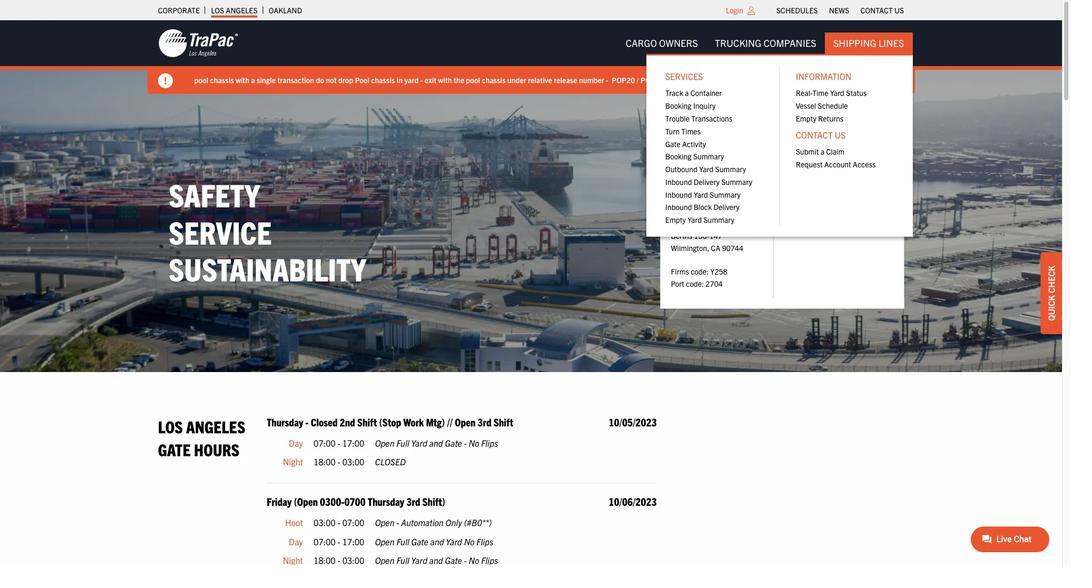Task type: locate. For each thing, give the bounding box(es) containing it.
3 inbound from the top
[[666, 202, 693, 212]]

menu for contact us
[[788, 145, 903, 171]]

corporate link
[[158, 3, 200, 18]]

with
[[236, 75, 250, 85], [439, 75, 452, 85]]

real-
[[797, 88, 813, 98]]

1 vertical spatial day
[[289, 536, 303, 547]]

pool right solid icon
[[194, 75, 208, 85]]

contact us for the topmost contact us link
[[861, 5, 905, 15]]

0 horizontal spatial los
[[158, 416, 183, 437]]

2 vertical spatial inbound
[[666, 202, 693, 212]]

full down "automation"
[[397, 536, 410, 547]]

0 vertical spatial day
[[289, 438, 303, 448]]

chassis
[[210, 75, 234, 85], [371, 75, 395, 85], [482, 75, 506, 85]]

2 17:00 from the top
[[343, 536, 365, 547]]

under
[[508, 75, 527, 85]]

angeles inside los angeles gate hours
[[186, 416, 246, 437]]

0 vertical spatial us
[[895, 5, 905, 15]]

chassis left in
[[371, 75, 395, 85]]

firms
[[671, 267, 690, 276]]

y258
[[711, 267, 728, 276]]

2 vertical spatial a
[[821, 147, 825, 156]]

read
[[710, 75, 729, 85]]

2 07:00 - 17:00 from the top
[[314, 536, 365, 547]]

empty up berths at the right top
[[666, 215, 686, 225]]

0 horizontal spatial 03:00
[[314, 517, 336, 528]]

shipping lines menu item
[[647, 32, 913, 237]]

cargo owners
[[626, 37, 698, 49]]

/ left pop40
[[637, 75, 639, 85]]

with left single
[[236, 75, 250, 85]]

630
[[671, 219, 684, 229]]

0 vertical spatial thursday
[[267, 415, 303, 429]]

07:00 down the 0700
[[343, 517, 365, 528]]

yard up schedule
[[831, 88, 845, 98]]

safety service sustainability
[[169, 175, 367, 288]]

3 chassis from the left
[[482, 75, 506, 85]]

inbound up address
[[666, 190, 693, 199]]

pool right the
[[466, 75, 480, 85]]

0 vertical spatial 07:00
[[314, 438, 336, 448]]

contact us link up lines
[[861, 3, 905, 18]]

gate left hours
[[158, 439, 191, 460]]

lines
[[879, 37, 905, 49]]

day up night
[[289, 438, 303, 448]]

1 horizontal spatial pool
[[466, 75, 480, 85]]

menu bar
[[771, 3, 910, 18], [618, 32, 913, 237]]

us up lines
[[895, 5, 905, 15]]

menu containing track a container
[[657, 87, 772, 226]]

turn times link
[[657, 125, 772, 137]]

1 / from the left
[[637, 75, 639, 85]]

trouble transactions link
[[657, 112, 772, 125]]

firms code:  y258 port code:  2704
[[671, 267, 728, 288]]

delivery down 'outbound yard summary' link
[[694, 177, 720, 187]]

and down open - automation only (#b0**)
[[431, 536, 444, 547]]

a inside the track a container booking inquiry trouble transactions turn times gate activity booking summary outbound yard summary inbound delivery summary inbound yard summary inbound block delivery empty yard summary
[[685, 88, 689, 98]]

0 horizontal spatial pool
[[194, 75, 208, 85]]

2 booking from the top
[[666, 152, 692, 161]]

code:
[[691, 267, 709, 276], [687, 279, 704, 288]]

07:00 - 17:00 up '18:00 - 03:00'
[[314, 438, 365, 448]]

outbound
[[666, 164, 698, 174]]

1 vertical spatial us
[[835, 130, 846, 140]]

single
[[257, 75, 276, 85]]

full
[[397, 438, 410, 448], [397, 536, 410, 547]]

3rd right //
[[478, 415, 492, 429]]

account
[[825, 159, 852, 169]]

03:00 right 18:00
[[343, 457, 365, 467]]

day for open full gate and yard no flips
[[289, 536, 303, 547]]

2 horizontal spatial los
[[671, 166, 687, 177]]

inbound block delivery link
[[657, 201, 772, 214]]

request account access link
[[788, 158, 903, 171]]

empty down vessel at the right top of page
[[797, 114, 817, 123]]

18:00 - 03:00
[[314, 457, 365, 467]]

chassis down los angeles image
[[210, 75, 234, 85]]

gate down //
[[445, 438, 462, 448]]

empty inside real-time yard status vessel schedule empty returns
[[797, 114, 817, 123]]

1 vertical spatial contact us
[[797, 130, 846, 140]]

0 horizontal spatial thursday
[[267, 415, 303, 429]]

menu containing real-time yard status
[[788, 87, 903, 125]]

2 vertical spatial 07:00
[[314, 536, 336, 547]]

3rd
[[478, 415, 492, 429], [407, 495, 421, 508]]

1 vertical spatial 07:00 - 17:00
[[314, 536, 365, 547]]

0 vertical spatial contact
[[861, 5, 893, 15]]

0 vertical spatial inbound
[[666, 177, 693, 187]]

activity
[[683, 139, 707, 149]]

with left the
[[439, 75, 452, 85]]

transactions
[[692, 114, 733, 123]]

summary down the gate activity link
[[694, 152, 725, 161]]

1 vertical spatial contact us link
[[788, 125, 903, 145]]

07:00
[[314, 438, 336, 448], [343, 517, 365, 528], [314, 536, 336, 547]]

147
[[710, 231, 723, 241]]

1 horizontal spatial thursday
[[368, 495, 405, 508]]

submit a claim request account access
[[797, 147, 876, 169]]

open
[[455, 415, 476, 429], [375, 438, 395, 448], [375, 517, 395, 528], [375, 536, 395, 547]]

angeles left 'oakland' link
[[226, 5, 258, 15]]

1 vertical spatial inbound
[[666, 190, 693, 199]]

yard
[[831, 88, 845, 98], [700, 164, 714, 174], [694, 190, 709, 199], [688, 215, 702, 225], [412, 438, 428, 448], [446, 536, 462, 547]]

1 horizontal spatial shift
[[494, 415, 514, 429]]

contact inside menu item
[[797, 130, 833, 140]]

inbound
[[666, 177, 693, 187], [666, 190, 693, 199], [666, 202, 693, 212]]

inbound down outbound
[[666, 177, 693, 187]]

0 horizontal spatial a
[[251, 75, 255, 85]]

1 horizontal spatial 3rd
[[478, 415, 492, 429]]

0 horizontal spatial /
[[637, 75, 639, 85]]

los
[[211, 5, 224, 15], [671, 166, 687, 177], [158, 416, 183, 437]]

login link
[[727, 5, 744, 15]]

07:00 down the 03:00 - 07:00
[[314, 536, 336, 547]]

contact us link
[[861, 3, 905, 18], [788, 125, 903, 145]]

menu bar containing cargo owners
[[618, 32, 913, 237]]

friday  (open 0300-0700 thursday 3rd shift)
[[267, 495, 446, 508]]

angeles for los angeles terminal info
[[689, 166, 726, 177]]

1 horizontal spatial contact
[[861, 5, 893, 15]]

yard up block
[[694, 190, 709, 199]]

1 vertical spatial 17:00
[[343, 536, 365, 547]]

2 day from the top
[[289, 536, 303, 547]]

and for gate
[[431, 536, 444, 547]]

los angeles gate hours
[[158, 416, 246, 460]]

request
[[797, 159, 823, 169]]

services link
[[657, 66, 772, 87]]

1 chassis from the left
[[210, 75, 234, 85]]

17:00 down 2nd
[[343, 438, 365, 448]]

access
[[853, 159, 876, 169]]

booking up trouble
[[666, 101, 692, 111]]

/ left pop45 at right
[[666, 75, 668, 85]]

angeles inside the los angeles link
[[226, 5, 258, 15]]

pop45
[[670, 75, 693, 85]]

17:00 down the 03:00 - 07:00
[[343, 536, 365, 547]]

1 vertical spatial los
[[671, 166, 687, 177]]

and down "mtg)" on the left bottom of page
[[430, 438, 443, 448]]

a left claim
[[821, 147, 825, 156]]

contact
[[861, 5, 893, 15], [797, 130, 833, 140]]

0 vertical spatial contact us
[[861, 5, 905, 15]]

1 vertical spatial booking
[[666, 152, 692, 161]]

0 vertical spatial 07:00 - 17:00
[[314, 438, 365, 448]]

3rd left the shift) at the bottom left of the page
[[407, 495, 421, 508]]

0 horizontal spatial with
[[236, 75, 250, 85]]

contact us
[[861, 5, 905, 15], [797, 130, 846, 140]]

automation
[[401, 517, 444, 528]]

0 horizontal spatial chassis
[[210, 75, 234, 85]]

1 vertical spatial code:
[[687, 279, 704, 288]]

gate inside los angeles gate hours
[[158, 439, 191, 460]]

in
[[397, 75, 403, 85]]

0 horizontal spatial 3rd
[[407, 495, 421, 508]]

1 17:00 from the top
[[343, 438, 365, 448]]

login
[[727, 5, 744, 15]]

1 horizontal spatial with
[[439, 75, 452, 85]]

0 vertical spatial booking
[[666, 101, 692, 111]]

only
[[446, 517, 462, 528]]

18:00
[[314, 457, 336, 467]]

news
[[830, 5, 850, 15]]

angeles for los angeles
[[226, 5, 258, 15]]

2 vertical spatial angeles
[[186, 416, 246, 437]]

1 horizontal spatial empty
[[797, 114, 817, 123]]

oakland link
[[269, 3, 302, 18]]

1 horizontal spatial chassis
[[371, 75, 395, 85]]

us down empty returns link
[[835, 130, 846, 140]]

blvd
[[749, 219, 763, 229]]

banner containing cargo owners
[[0, 20, 1071, 237]]

17:00 for open full gate and yard no flips
[[343, 536, 365, 547]]

menu for services
[[657, 87, 772, 226]]

summary down inbound delivery summary link on the top right of the page
[[710, 190, 741, 199]]

1 horizontal spatial los
[[211, 5, 224, 15]]

0 vertical spatial full
[[397, 438, 410, 448]]

1 vertical spatial menu bar
[[618, 32, 913, 237]]

1 full from the top
[[397, 438, 410, 448]]

0 vertical spatial empty
[[797, 114, 817, 123]]

real-time yard status link
[[788, 87, 903, 99]]

read link
[[704, 73, 735, 86]]

full for gate
[[397, 536, 410, 547]]

us
[[895, 5, 905, 15], [835, 130, 846, 140]]

1 vertical spatial flips
[[477, 536, 494, 547]]

booking up outbound
[[666, 152, 692, 161]]

menu
[[647, 54, 913, 237], [657, 87, 772, 226], [788, 87, 903, 125], [788, 145, 903, 171]]

0 vertical spatial and
[[430, 438, 443, 448]]

0 vertical spatial angeles
[[226, 5, 258, 15]]

1 vertical spatial 3rd
[[407, 495, 421, 508]]

0 vertical spatial 17:00
[[343, 438, 365, 448]]

0 horizontal spatial contact us
[[797, 130, 846, 140]]

a right the track
[[685, 88, 689, 98]]

code: right port
[[687, 279, 704, 288]]

summary
[[694, 152, 725, 161], [716, 164, 747, 174], [722, 177, 753, 187], [710, 190, 741, 199], [704, 215, 735, 225]]

los for los angeles terminal info
[[671, 166, 687, 177]]

1 vertical spatial and
[[431, 536, 444, 547]]

thursday left closed
[[267, 415, 303, 429]]

vessel
[[797, 101, 817, 111]]

2 pool from the left
[[466, 75, 480, 85]]

1 vertical spatial a
[[685, 88, 689, 98]]

contact up submit
[[797, 130, 833, 140]]

menu containing services
[[647, 54, 913, 237]]

1 vertical spatial contact
[[797, 130, 833, 140]]

the
[[454, 75, 465, 85]]

1 day from the top
[[289, 438, 303, 448]]

a inside the submit a claim request account access
[[821, 147, 825, 156]]

banner
[[0, 20, 1071, 237]]

code: up 2704
[[691, 267, 709, 276]]

not
[[326, 75, 337, 85]]

thursday right the 0700
[[368, 495, 405, 508]]

2 vertical spatial los
[[158, 416, 183, 437]]

0 vertical spatial menu bar
[[771, 3, 910, 18]]

gate activity link
[[657, 137, 772, 150]]

0 horizontal spatial us
[[835, 130, 846, 140]]

1 horizontal spatial 03:00
[[343, 457, 365, 467]]

0 vertical spatial los
[[211, 5, 224, 15]]

thursday
[[267, 415, 303, 429], [368, 495, 405, 508]]

0 vertical spatial flips
[[482, 438, 499, 448]]

1 vertical spatial 07:00
[[343, 517, 365, 528]]

2 inbound from the top
[[666, 190, 693, 199]]

1 shift from the left
[[358, 415, 377, 429]]

terminal
[[728, 166, 770, 177]]

1 horizontal spatial a
[[685, 88, 689, 98]]

0 horizontal spatial contact
[[797, 130, 833, 140]]

a
[[251, 75, 255, 85], [685, 88, 689, 98], [821, 147, 825, 156]]

shipping lines
[[834, 37, 905, 49]]

1 vertical spatial empty
[[666, 215, 686, 225]]

0 vertical spatial code:
[[691, 267, 709, 276]]

inbound up 630
[[666, 202, 693, 212]]

menu for information
[[788, 87, 903, 125]]

angeles up hours
[[186, 416, 246, 437]]

services menu item
[[657, 66, 772, 226]]

1 vertical spatial angeles
[[689, 166, 726, 177]]

0 horizontal spatial shift
[[358, 415, 377, 429]]

2 horizontal spatial a
[[821, 147, 825, 156]]

1 horizontal spatial contact us
[[861, 5, 905, 15]]

vessel schedule link
[[788, 99, 903, 112]]

day down hoot
[[289, 536, 303, 547]]

2 full from the top
[[397, 536, 410, 547]]

1 horizontal spatial /
[[666, 75, 668, 85]]

2 horizontal spatial chassis
[[482, 75, 506, 85]]

07:00 up 18:00
[[314, 438, 336, 448]]

contact up shipping lines
[[861, 5, 893, 15]]

1 vertical spatial full
[[397, 536, 410, 547]]

delivery down inbound yard summary link
[[714, 202, 740, 212]]

1 07:00 - 17:00 from the top
[[314, 438, 365, 448]]

0 vertical spatial a
[[251, 75, 255, 85]]

gate down turn
[[666, 139, 681, 149]]

0 vertical spatial no
[[469, 438, 480, 448]]

submit
[[797, 147, 820, 156]]

1 booking from the top
[[666, 101, 692, 111]]

contact us down returns on the top right of page
[[797, 130, 846, 140]]

check
[[1047, 266, 1058, 293]]

angeles down "booking summary" "link"
[[689, 166, 726, 177]]

open for open full gate and yard no flips
[[375, 536, 395, 547]]

menu containing submit a claim
[[788, 145, 903, 171]]

0 horizontal spatial empty
[[666, 215, 686, 225]]

real-time yard status vessel schedule empty returns
[[797, 88, 867, 123]]

chassis left under at the top left of the page
[[482, 75, 506, 85]]

contact us up lines
[[861, 5, 905, 15]]

full up the closed
[[397, 438, 410, 448]]

flips
[[482, 438, 499, 448], [477, 536, 494, 547]]

a left single
[[251, 75, 255, 85]]

03:00 down the 0300-
[[314, 517, 336, 528]]

contact us link up claim
[[788, 125, 903, 145]]

los inside los angeles gate hours
[[158, 416, 183, 437]]

contact us inside menu item
[[797, 130, 846, 140]]

07:00 - 17:00 down the 03:00 - 07:00
[[314, 536, 365, 547]]



Task type: describe. For each thing, give the bounding box(es) containing it.
pool
[[355, 75, 370, 85]]

10/06/2023
[[609, 495, 657, 508]]

news link
[[830, 3, 850, 18]]

friday
[[267, 495, 292, 508]]

07:00 - 17:00 for open full gate and yard no flips
[[314, 536, 365, 547]]

contact us for bottom contact us link
[[797, 130, 846, 140]]

yard
[[405, 75, 419, 85]]

quick check
[[1047, 266, 1058, 321]]

track a container booking inquiry trouble transactions turn times gate activity booking summary outbound yard summary inbound delivery summary inbound yard summary inbound block delivery empty yard summary
[[666, 88, 753, 225]]

2 chassis from the left
[[371, 75, 395, 85]]

summary down inbound block delivery link
[[704, 215, 735, 225]]

cargo
[[626, 37, 657, 49]]

address
[[671, 201, 709, 212]]

a for submit
[[821, 147, 825, 156]]

solid image
[[158, 74, 173, 89]]

information menu item
[[788, 66, 903, 125]]

trucking companies
[[715, 37, 817, 49]]

shift)
[[423, 495, 446, 508]]

yard down "booking summary" "link"
[[700, 164, 714, 174]]

yard inside real-time yard status vessel schedule empty returns
[[831, 88, 845, 98]]

relative
[[528, 75, 553, 85]]

shipping
[[834, 37, 877, 49]]

empty yard summary link
[[657, 214, 772, 226]]

contact us menu item
[[788, 125, 903, 171]]

inbound delivery summary link
[[657, 175, 772, 188]]

empty returns link
[[788, 112, 903, 125]]

1 horizontal spatial us
[[895, 5, 905, 15]]

release
[[554, 75, 578, 85]]

summary down los angeles terminal info at the right of page
[[722, 177, 753, 187]]

closed
[[375, 457, 406, 467]]

track a container link
[[657, 87, 772, 99]]

yard down only at the bottom left of page
[[446, 536, 462, 547]]

1 vertical spatial delivery
[[714, 202, 740, 212]]

07:00 for open full yard and gate - no flips
[[314, 438, 336, 448]]

07:00 - 17:00 for open full yard and gate - no flips
[[314, 438, 365, 448]]

1 with from the left
[[236, 75, 250, 85]]

pop20
[[612, 75, 635, 85]]

turn
[[666, 126, 680, 136]]

sustainability
[[169, 249, 367, 288]]

full for yard
[[397, 438, 410, 448]]

los for los angeles gate hours
[[158, 416, 183, 437]]

schedules
[[777, 5, 818, 15]]

gate inside the track a container booking inquiry trouble transactions turn times gate activity booking summary outbound yard summary inbound delivery summary inbound yard summary inbound block delivery empty yard summary
[[666, 139, 681, 149]]

service
[[169, 212, 272, 251]]

trucking
[[715, 37, 762, 49]]

mtg)
[[426, 415, 445, 429]]

1 inbound from the top
[[666, 177, 693, 187]]

safety
[[169, 175, 260, 214]]

trouble
[[666, 114, 690, 123]]

gate down "automation"
[[412, 536, 429, 547]]

do
[[316, 75, 324, 85]]

angeles for los angeles gate hours
[[186, 416, 246, 437]]

1 vertical spatial no
[[464, 536, 475, 547]]

hours
[[194, 439, 240, 460]]

136-
[[695, 231, 710, 241]]

1 vertical spatial 03:00
[[314, 517, 336, 528]]

information
[[797, 71, 852, 82]]

transaction
[[278, 75, 314, 85]]

times
[[682, 126, 701, 136]]

oakland
[[269, 5, 302, 15]]

west
[[686, 219, 702, 229]]

menu bar containing schedules
[[771, 3, 910, 18]]

drop
[[338, 75, 354, 85]]

2 with from the left
[[439, 75, 452, 85]]

los angeles
[[211, 5, 258, 15]]

2 shift from the left
[[494, 415, 514, 429]]

booking inquiry link
[[657, 99, 772, 112]]

hoot
[[285, 517, 303, 528]]

empty inside the track a container booking inquiry trouble transactions turn times gate activity booking summary outbound yard summary inbound delivery summary inbound yard summary inbound block delivery empty yard summary
[[666, 215, 686, 225]]

90744
[[723, 243, 744, 253]]

schedules link
[[777, 3, 818, 18]]

bridges
[[723, 219, 747, 229]]

work
[[404, 415, 424, 429]]

light image
[[748, 6, 756, 15]]

0 vertical spatial 3rd
[[478, 415, 492, 429]]

outbound yard summary link
[[657, 163, 772, 175]]

0300-
[[320, 495, 345, 508]]

0700
[[345, 495, 366, 508]]

0 vertical spatial 03:00
[[343, 457, 365, 467]]

yard down address
[[688, 215, 702, 225]]

(#b0**)
[[464, 517, 492, 528]]

corporate
[[158, 5, 200, 15]]

los angeles terminal info
[[671, 166, 791, 177]]

inbound yard summary link
[[657, 188, 772, 201]]

night
[[283, 457, 303, 467]]

1 pool from the left
[[194, 75, 208, 85]]

630 west harry bridges blvd berths 136-147 wilmington, ca 90744
[[671, 219, 763, 253]]

summary up inbound delivery summary link on the top right of the page
[[716, 164, 747, 174]]

services
[[666, 71, 704, 82]]

los for los angeles
[[211, 5, 224, 15]]

open for open full yard and gate - no flips
[[375, 438, 395, 448]]

berths
[[671, 231, 693, 241]]

0 vertical spatial delivery
[[694, 177, 720, 187]]

10/05/2023
[[609, 415, 657, 429]]

menu for shipping lines
[[647, 54, 913, 237]]

quick check link
[[1042, 252, 1063, 334]]

1 vertical spatial thursday
[[368, 495, 405, 508]]

container
[[691, 88, 722, 98]]

day for open full yard and gate - no flips
[[289, 438, 303, 448]]

claim
[[827, 147, 845, 156]]

open full yard and gate - no flips
[[375, 438, 499, 448]]

17:00 for open full yard and gate - no flips
[[343, 438, 365, 448]]

//
[[447, 415, 453, 429]]

ca
[[711, 243, 721, 253]]

open for open - automation only (#b0**)
[[375, 517, 395, 528]]

harry
[[703, 219, 721, 229]]

yard down the work
[[412, 438, 428, 448]]

status
[[847, 88, 867, 98]]

0 vertical spatial contact us link
[[861, 3, 905, 18]]

(stop
[[379, 415, 401, 429]]

trucking companies link
[[707, 32, 825, 54]]

owners
[[660, 37, 698, 49]]

thursday - closed 2nd shift (stop work mtg) // open 3rd shift
[[267, 415, 514, 429]]

and for yard
[[430, 438, 443, 448]]

schedule
[[818, 101, 848, 111]]

07:00 for open full gate and yard no flips
[[314, 536, 336, 547]]

2 / from the left
[[666, 75, 668, 85]]

open full gate and yard no flips
[[375, 536, 494, 547]]

03:00 - 07:00
[[314, 517, 365, 528]]

a for track
[[685, 88, 689, 98]]

number
[[579, 75, 605, 85]]

quick
[[1047, 295, 1058, 321]]

los angeles link
[[211, 3, 258, 18]]

2704
[[706, 279, 723, 288]]

submit a claim link
[[788, 145, 903, 158]]

us inside menu item
[[835, 130, 846, 140]]

los angeles image
[[158, 28, 238, 58]]



Task type: vqa. For each thing, say whether or not it's contained in the screenshot.
B136 Los Angeles
no



